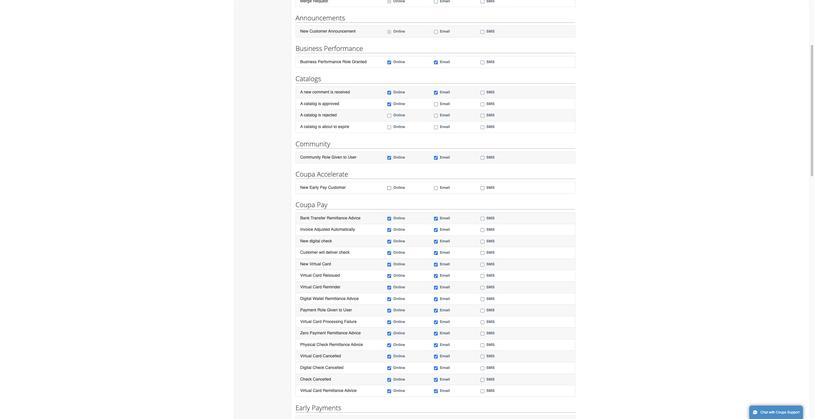 Task type: describe. For each thing, give the bounding box(es) containing it.
user for payment role given to user
[[343, 308, 352, 313]]

email for virtual card processing failure
[[440, 320, 450, 324]]

virtual card cancelled
[[300, 354, 341, 359]]

adjusted
[[314, 227, 330, 232]]

email for business performance role granted
[[440, 60, 450, 64]]

new digital check
[[300, 239, 332, 244]]

sms for business performance role granted
[[486, 60, 495, 64]]

coupa pay
[[296, 200, 327, 209]]

sms for a new comment is received
[[486, 90, 495, 95]]

sms for virtual card cancelled
[[486, 355, 495, 359]]

physical check remittance advice
[[300, 343, 363, 347]]

sms for new customer announcement
[[486, 29, 495, 34]]

online for a catalog is rejected
[[393, 113, 405, 118]]

sms for zero payment remittance advice
[[486, 331, 495, 336]]

sms for customer will deliver check
[[486, 251, 495, 255]]

granted
[[352, 59, 367, 64]]

catalog for a catalog is about to expire
[[304, 124, 317, 129]]

performance for business performance role granted
[[318, 59, 341, 64]]

advice for virtual card remittance advice
[[344, 389, 357, 393]]

email for new digital check
[[440, 239, 450, 244]]

virtual up virtual card reissued
[[309, 262, 321, 267]]

physical
[[300, 343, 315, 347]]

0 vertical spatial pay
[[320, 185, 327, 190]]

chat with coupa support button
[[749, 406, 803, 420]]

sms for a catalog is about to expire
[[486, 125, 495, 129]]

cancelled for digital check cancelled
[[325, 366, 344, 370]]

email for check cancelled
[[440, 378, 450, 382]]

digital for digital check cancelled
[[300, 366, 312, 370]]

digital wallet remittance advice
[[300, 297, 359, 301]]

new early pay customer
[[300, 185, 346, 190]]

a catalog is approved
[[300, 101, 339, 106]]

2 vertical spatial cancelled
[[313, 377, 331, 382]]

customer will deliver check
[[300, 250, 350, 255]]

new customer announcement
[[300, 29, 356, 34]]

comment
[[312, 90, 329, 95]]

payment role given to user
[[300, 308, 352, 313]]

automatically
[[331, 227, 355, 232]]

coupa for coupa accelerate
[[296, 170, 315, 179]]

catalogs
[[296, 74, 321, 83]]

new for new digital check
[[300, 239, 308, 244]]

zero payment remittance advice
[[300, 331, 361, 336]]

sms for digital wallet remittance advice
[[486, 297, 495, 301]]

is for rejected
[[318, 113, 321, 118]]

a new comment is received
[[300, 90, 350, 95]]

sms for a catalog is approved
[[486, 102, 495, 106]]

online for new customer announcement
[[393, 29, 405, 34]]

invoice adjusted automatically
[[300, 227, 355, 232]]

0 vertical spatial to
[[334, 124, 337, 129]]

with
[[769, 411, 775, 415]]

a for a new comment is received
[[300, 90, 303, 95]]

email for digital wallet remittance advice
[[440, 297, 450, 301]]

card for reissued
[[313, 274, 322, 278]]

new for new early pay customer
[[300, 185, 308, 190]]

email for new early pay customer
[[440, 186, 450, 190]]

invoice
[[300, 227, 313, 232]]

will
[[319, 250, 325, 255]]

processing
[[323, 320, 343, 324]]

community role given to user
[[300, 155, 356, 160]]

business performance
[[296, 44, 363, 53]]

received
[[334, 90, 350, 95]]

email for a catalog is about to expire
[[440, 125, 450, 129]]

failure
[[344, 320, 357, 324]]

to for community role given to user
[[343, 155, 347, 160]]

virtual card remittance advice
[[300, 389, 357, 393]]

advice for digital wallet remittance advice
[[347, 297, 359, 301]]

payments
[[312, 404, 341, 413]]

online for virtual card processing failure
[[393, 320, 405, 324]]

1 vertical spatial check
[[339, 250, 350, 255]]

digital for digital wallet remittance advice
[[300, 297, 312, 301]]

bank
[[300, 216, 309, 221]]

sms for physical check remittance advice
[[486, 343, 495, 347]]

virtual for virtual card remittance advice
[[300, 389, 312, 393]]

to for payment role given to user
[[339, 308, 342, 313]]

2 vertical spatial check
[[300, 377, 312, 382]]

digital
[[309, 239, 320, 244]]

transfer
[[311, 216, 326, 221]]

1 vertical spatial customer
[[328, 185, 346, 190]]

business for business performance role granted
[[300, 59, 317, 64]]

is for about
[[318, 124, 321, 129]]

email for digital check cancelled
[[440, 366, 450, 370]]

1 vertical spatial payment
[[310, 331, 326, 336]]

sms for invoice adjusted automatically
[[486, 228, 495, 232]]

online for check cancelled
[[393, 378, 405, 382]]

rejected
[[322, 113, 337, 118]]

new for new virtual card
[[300, 262, 308, 267]]

online for digital wallet remittance advice
[[393, 297, 405, 301]]

virtual card processing failure
[[300, 320, 357, 324]]

new for new customer announcement
[[300, 29, 308, 34]]

remittance for check
[[329, 343, 350, 347]]

a for a catalog is rejected
[[300, 113, 303, 118]]

sms for virtual card reissued
[[486, 274, 495, 278]]

sms for new digital check
[[486, 239, 495, 244]]

performance for business performance
[[324, 44, 363, 53]]

online for virtual card cancelled
[[393, 355, 405, 359]]

support
[[787, 411, 800, 415]]

remittance for card
[[323, 389, 343, 393]]

check for physical
[[317, 343, 328, 347]]

business for business performance
[[296, 44, 322, 53]]

1 vertical spatial early
[[296, 404, 310, 413]]

role for payment role given to user
[[317, 308, 326, 313]]

card for cancelled
[[313, 354, 322, 359]]

0 vertical spatial role
[[342, 59, 351, 64]]

online for new early pay customer
[[393, 186, 405, 190]]

given for payment
[[327, 308, 338, 313]]

virtual for virtual card processing failure
[[300, 320, 312, 324]]

sms for new virtual card
[[486, 262, 495, 267]]

email for customer will deliver check
[[440, 251, 450, 255]]

1 vertical spatial pay
[[317, 200, 327, 209]]

online for digital check cancelled
[[393, 366, 405, 370]]

advice for physical check remittance advice
[[351, 343, 363, 347]]



Task type: locate. For each thing, give the bounding box(es) containing it.
13 email from the top
[[440, 262, 450, 267]]

virtual
[[309, 262, 321, 267], [300, 274, 312, 278], [300, 285, 312, 290], [300, 320, 312, 324], [300, 354, 312, 359], [300, 389, 312, 393]]

sms for virtual card remittance advice
[[486, 389, 495, 393]]

cancelled down physical check remittance advice on the left bottom
[[323, 354, 341, 359]]

19 online from the top
[[393, 331, 405, 336]]

business down new customer announcement
[[296, 44, 322, 53]]

card down check cancelled
[[313, 389, 322, 393]]

announcements
[[296, 13, 345, 22]]

a catalog is about to expire
[[300, 124, 349, 129]]

None checkbox
[[387, 0, 391, 3], [481, 0, 484, 3], [387, 91, 391, 95], [481, 91, 484, 95], [387, 103, 391, 106], [434, 103, 438, 106], [387, 114, 391, 118], [434, 114, 438, 118], [387, 126, 391, 129], [481, 156, 484, 160], [387, 229, 391, 232], [434, 229, 438, 232], [481, 229, 484, 232], [434, 240, 438, 244], [387, 252, 391, 255], [434, 252, 438, 255], [434, 263, 438, 267], [434, 275, 438, 278], [434, 286, 438, 290], [481, 286, 484, 290], [387, 298, 391, 302], [481, 309, 484, 313], [387, 321, 391, 325], [434, 321, 438, 325], [481, 321, 484, 325], [434, 332, 438, 336], [387, 344, 391, 348], [434, 344, 438, 348], [481, 344, 484, 348], [387, 355, 391, 359], [387, 367, 391, 371], [434, 367, 438, 371], [387, 378, 391, 382], [434, 378, 438, 382], [387, 390, 391, 394], [387, 0, 391, 3], [481, 0, 484, 3], [387, 91, 391, 95], [481, 91, 484, 95], [387, 103, 391, 106], [434, 103, 438, 106], [387, 114, 391, 118], [434, 114, 438, 118], [387, 126, 391, 129], [481, 156, 484, 160], [387, 229, 391, 232], [434, 229, 438, 232], [481, 229, 484, 232], [434, 240, 438, 244], [387, 252, 391, 255], [434, 252, 438, 255], [434, 263, 438, 267], [434, 275, 438, 278], [434, 286, 438, 290], [481, 286, 484, 290], [387, 298, 391, 302], [481, 309, 484, 313], [387, 321, 391, 325], [434, 321, 438, 325], [481, 321, 484, 325], [434, 332, 438, 336], [387, 344, 391, 348], [434, 344, 438, 348], [481, 344, 484, 348], [387, 355, 391, 359], [387, 367, 391, 371], [434, 367, 438, 371], [387, 378, 391, 382], [434, 378, 438, 382], [387, 390, 391, 394]]

1 vertical spatial user
[[343, 308, 352, 313]]

20 email from the top
[[440, 343, 450, 347]]

digital left the wallet
[[300, 297, 312, 301]]

7 sms from the top
[[486, 155, 495, 160]]

remittance up automatically
[[327, 216, 347, 221]]

payment
[[300, 308, 316, 313], [310, 331, 326, 336]]

reminder
[[323, 285, 340, 290]]

2 vertical spatial coupa
[[776, 411, 786, 415]]

is
[[330, 90, 333, 95], [318, 101, 321, 106], [318, 113, 321, 118], [318, 124, 321, 129]]

card
[[322, 262, 331, 267], [313, 274, 322, 278], [313, 285, 322, 290], [313, 320, 322, 324], [313, 354, 322, 359], [313, 389, 322, 393]]

16 email from the top
[[440, 297, 450, 301]]

0 vertical spatial payment
[[300, 308, 316, 313]]

0 vertical spatial user
[[348, 155, 356, 160]]

email for invoice adjusted automatically
[[440, 228, 450, 232]]

4 a from the top
[[300, 124, 303, 129]]

new up coupa pay
[[300, 185, 308, 190]]

email for a catalog is approved
[[440, 102, 450, 106]]

23 online from the top
[[393, 378, 405, 382]]

coupa
[[296, 170, 315, 179], [296, 200, 315, 209], [776, 411, 786, 415]]

given up accelerate on the top of page
[[331, 155, 342, 160]]

4 online from the top
[[393, 102, 405, 106]]

early down coupa accelerate
[[309, 185, 319, 190]]

user up accelerate on the top of page
[[348, 155, 356, 160]]

0 horizontal spatial to
[[334, 124, 337, 129]]

chat
[[760, 411, 768, 415]]

1 vertical spatial to
[[343, 155, 347, 160]]

email
[[440, 29, 450, 34], [440, 60, 450, 64], [440, 90, 450, 95], [440, 102, 450, 106], [440, 113, 450, 118], [440, 125, 450, 129], [440, 155, 450, 160], [440, 186, 450, 190], [440, 216, 450, 221], [440, 228, 450, 232], [440, 239, 450, 244], [440, 251, 450, 255], [440, 262, 450, 267], [440, 274, 450, 278], [440, 285, 450, 290], [440, 297, 450, 301], [440, 308, 450, 313], [440, 320, 450, 324], [440, 331, 450, 336], [440, 343, 450, 347], [440, 355, 450, 359], [440, 366, 450, 370], [440, 378, 450, 382], [440, 389, 450, 393]]

new
[[300, 29, 308, 34], [300, 185, 308, 190], [300, 239, 308, 244], [300, 262, 308, 267]]

wallet
[[313, 297, 324, 301]]

card up the wallet
[[313, 285, 322, 290]]

check
[[321, 239, 332, 244], [339, 250, 350, 255]]

17 online from the top
[[393, 308, 405, 313]]

customer left will
[[300, 250, 318, 255]]

bank transfer remittance advice
[[300, 216, 361, 221]]

a down a catalog is rejected in the left top of the page
[[300, 124, 303, 129]]

14 online from the top
[[393, 274, 405, 278]]

14 email from the top
[[440, 274, 450, 278]]

role down the wallet
[[317, 308, 326, 313]]

online for new virtual card
[[393, 262, 405, 267]]

18 email from the top
[[440, 320, 450, 324]]

sms
[[486, 29, 495, 34], [486, 60, 495, 64], [486, 90, 495, 95], [486, 102, 495, 106], [486, 113, 495, 118], [486, 125, 495, 129], [486, 155, 495, 160], [486, 186, 495, 190], [486, 216, 495, 221], [486, 228, 495, 232], [486, 239, 495, 244], [486, 251, 495, 255], [486, 262, 495, 267], [486, 274, 495, 278], [486, 285, 495, 290], [486, 297, 495, 301], [486, 308, 495, 313], [486, 320, 495, 324], [486, 331, 495, 336], [486, 343, 495, 347], [486, 355, 495, 359], [486, 366, 495, 370], [486, 378, 495, 382], [486, 389, 495, 393]]

coupa inside button
[[776, 411, 786, 415]]

2 new from the top
[[300, 185, 308, 190]]

given for community
[[331, 155, 342, 160]]

22 email from the top
[[440, 366, 450, 370]]

to up processing at the bottom of page
[[339, 308, 342, 313]]

online for a catalog is approved
[[393, 102, 405, 106]]

online for physical check remittance advice
[[393, 343, 405, 347]]

22 sms from the top
[[486, 366, 495, 370]]

advice
[[348, 216, 361, 221], [347, 297, 359, 301], [349, 331, 361, 336], [351, 343, 363, 347], [344, 389, 357, 393]]

1 catalog from the top
[[304, 101, 317, 106]]

21 online from the top
[[393, 355, 405, 359]]

email for virtual card cancelled
[[440, 355, 450, 359]]

early left "payments"
[[296, 404, 310, 413]]

3 catalog from the top
[[304, 124, 317, 129]]

email for zero payment remittance advice
[[440, 331, 450, 336]]

coupa accelerate
[[296, 170, 348, 179]]

remittance for transfer
[[327, 216, 347, 221]]

remittance for wallet
[[325, 297, 346, 301]]

business
[[296, 44, 322, 53], [300, 59, 317, 64]]

payment right zero
[[310, 331, 326, 336]]

virtual down check cancelled
[[300, 389, 312, 393]]

1 vertical spatial role
[[322, 155, 330, 160]]

user
[[348, 155, 356, 160], [343, 308, 352, 313]]

0 vertical spatial digital
[[300, 297, 312, 301]]

8 online from the top
[[393, 186, 405, 190]]

sms for virtual card reminder
[[486, 285, 495, 290]]

coupa up new early pay customer
[[296, 170, 315, 179]]

customer
[[309, 29, 327, 34], [328, 185, 346, 190], [300, 250, 318, 255]]

digital up check cancelled
[[300, 366, 312, 370]]

user for community role given to user
[[348, 155, 356, 160]]

is left the about
[[318, 124, 321, 129]]

virtual for virtual card reissued
[[300, 274, 312, 278]]

is for approved
[[318, 101, 321, 106]]

remittance down reminder
[[325, 297, 346, 301]]

2 a from the top
[[300, 101, 303, 106]]

accelerate
[[317, 170, 348, 179]]

2 email from the top
[[440, 60, 450, 64]]

new up virtual card reissued
[[300, 262, 308, 267]]

13 online from the top
[[393, 262, 405, 267]]

virtual for virtual card reminder
[[300, 285, 312, 290]]

a for a catalog is about to expire
[[300, 124, 303, 129]]

announcement
[[328, 29, 356, 34]]

advice for zero payment remittance advice
[[349, 331, 361, 336]]

2 digital from the top
[[300, 366, 312, 370]]

12 sms from the top
[[486, 251, 495, 255]]

0 vertical spatial community
[[296, 139, 330, 148]]

card for remittance
[[313, 389, 322, 393]]

9 sms from the top
[[486, 216, 495, 221]]

digital check cancelled
[[300, 366, 344, 370]]

2 online from the top
[[393, 60, 405, 64]]

card up digital check cancelled at the bottom
[[313, 354, 322, 359]]

online for community role given to user
[[393, 155, 405, 160]]

18 online from the top
[[393, 320, 405, 324]]

online for virtual card reminder
[[393, 285, 405, 290]]

24 sms from the top
[[486, 389, 495, 393]]

0 vertical spatial business
[[296, 44, 322, 53]]

a up a catalog is rejected in the left top of the page
[[300, 101, 303, 106]]

8 sms from the top
[[486, 186, 495, 190]]

coupa for coupa pay
[[296, 200, 315, 209]]

0 horizontal spatial check
[[321, 239, 332, 244]]

17 sms from the top
[[486, 308, 495, 313]]

to
[[334, 124, 337, 129], [343, 155, 347, 160], [339, 308, 342, 313]]

19 sms from the top
[[486, 331, 495, 336]]

10 email from the top
[[440, 228, 450, 232]]

1 digital from the top
[[300, 297, 312, 301]]

cancelled down 'virtual card cancelled'
[[325, 366, 344, 370]]

virtual down new virtual card at the left bottom of the page
[[300, 274, 312, 278]]

virtual card reminder
[[300, 285, 340, 290]]

to up accelerate on the top of page
[[343, 155, 347, 160]]

virtual card reissued
[[300, 274, 340, 278]]

reissued
[[323, 274, 340, 278]]

role up coupa accelerate
[[322, 155, 330, 160]]

pay down coupa accelerate
[[320, 185, 327, 190]]

15 sms from the top
[[486, 285, 495, 290]]

user up failure
[[343, 308, 352, 313]]

community
[[296, 139, 330, 148], [300, 155, 321, 160]]

5 online from the top
[[393, 113, 405, 118]]

sms for digital check cancelled
[[486, 366, 495, 370]]

check
[[317, 343, 328, 347], [313, 366, 324, 370], [300, 377, 312, 382]]

13 sms from the top
[[486, 262, 495, 267]]

1 vertical spatial community
[[300, 155, 321, 160]]

19 email from the top
[[440, 331, 450, 336]]

email for bank transfer remittance advice
[[440, 216, 450, 221]]

1 online from the top
[[393, 29, 405, 34]]

sms for bank transfer remittance advice
[[486, 216, 495, 221]]

6 online from the top
[[393, 125, 405, 129]]

approved
[[322, 101, 339, 106]]

performance
[[324, 44, 363, 53], [318, 59, 341, 64]]

online
[[393, 29, 405, 34], [393, 60, 405, 64], [393, 90, 405, 95], [393, 102, 405, 106], [393, 113, 405, 118], [393, 125, 405, 129], [393, 155, 405, 160], [393, 186, 405, 190], [393, 216, 405, 221], [393, 228, 405, 232], [393, 239, 405, 244], [393, 251, 405, 255], [393, 262, 405, 267], [393, 274, 405, 278], [393, 285, 405, 290], [393, 297, 405, 301], [393, 308, 405, 313], [393, 320, 405, 324], [393, 331, 405, 336], [393, 343, 405, 347], [393, 355, 405, 359], [393, 366, 405, 370], [393, 378, 405, 382], [393, 389, 405, 393]]

online for new digital check
[[393, 239, 405, 244]]

None checkbox
[[434, 0, 438, 3], [387, 30, 391, 34], [434, 30, 438, 34], [481, 30, 484, 34], [387, 61, 391, 64], [434, 61, 438, 64], [481, 61, 484, 64], [434, 91, 438, 95], [481, 103, 484, 106], [481, 114, 484, 118], [434, 126, 438, 129], [481, 126, 484, 129], [387, 156, 391, 160], [434, 156, 438, 160], [387, 187, 391, 190], [434, 187, 438, 190], [481, 187, 484, 190], [387, 217, 391, 221], [434, 217, 438, 221], [481, 217, 484, 221], [387, 240, 391, 244], [481, 240, 484, 244], [481, 252, 484, 255], [387, 263, 391, 267], [481, 263, 484, 267], [387, 275, 391, 278], [481, 275, 484, 278], [387, 286, 391, 290], [434, 298, 438, 302], [481, 298, 484, 302], [387, 309, 391, 313], [434, 309, 438, 313], [387, 332, 391, 336], [481, 332, 484, 336], [434, 355, 438, 359], [481, 355, 484, 359], [481, 367, 484, 371], [481, 378, 484, 382], [434, 390, 438, 394], [481, 390, 484, 394], [434, 0, 438, 3], [387, 30, 391, 34], [434, 30, 438, 34], [481, 30, 484, 34], [387, 61, 391, 64], [434, 61, 438, 64], [481, 61, 484, 64], [434, 91, 438, 95], [481, 103, 484, 106], [481, 114, 484, 118], [434, 126, 438, 129], [481, 126, 484, 129], [387, 156, 391, 160], [434, 156, 438, 160], [387, 187, 391, 190], [434, 187, 438, 190], [481, 187, 484, 190], [387, 217, 391, 221], [434, 217, 438, 221], [481, 217, 484, 221], [387, 240, 391, 244], [481, 240, 484, 244], [481, 252, 484, 255], [387, 263, 391, 267], [481, 263, 484, 267], [387, 275, 391, 278], [481, 275, 484, 278], [387, 286, 391, 290], [434, 298, 438, 302], [481, 298, 484, 302], [387, 309, 391, 313], [434, 309, 438, 313], [387, 332, 391, 336], [481, 332, 484, 336], [434, 355, 438, 359], [481, 355, 484, 359], [481, 367, 484, 371], [481, 378, 484, 382], [434, 390, 438, 394], [481, 390, 484, 394]]

cancelled for virtual card cancelled
[[323, 354, 341, 359]]

pay
[[320, 185, 327, 190], [317, 200, 327, 209]]

remittance
[[327, 216, 347, 221], [325, 297, 346, 301], [327, 331, 348, 336], [329, 343, 350, 347], [323, 389, 343, 393]]

21 sms from the top
[[486, 355, 495, 359]]

chat with coupa support
[[760, 411, 800, 415]]

3 sms from the top
[[486, 90, 495, 95]]

catalog
[[304, 101, 317, 106], [304, 113, 317, 118], [304, 124, 317, 129]]

10 online from the top
[[393, 228, 405, 232]]

new down announcements
[[300, 29, 308, 34]]

0 vertical spatial check
[[317, 343, 328, 347]]

a
[[300, 90, 303, 95], [300, 101, 303, 106], [300, 113, 303, 118], [300, 124, 303, 129]]

16 sms from the top
[[486, 297, 495, 301]]

21 email from the top
[[440, 355, 450, 359]]

0 vertical spatial catalog
[[304, 101, 317, 106]]

5 email from the top
[[440, 113, 450, 118]]

to right the about
[[334, 124, 337, 129]]

sms for payment role given to user
[[486, 308, 495, 313]]

1 vertical spatial given
[[327, 308, 338, 313]]

a down a catalog is approved
[[300, 113, 303, 118]]

catalog for a catalog is rejected
[[304, 113, 317, 118]]

card down customer will deliver check
[[322, 262, 331, 267]]

virtual down virtual card reissued
[[300, 285, 312, 290]]

business up the catalogs
[[300, 59, 317, 64]]

11 online from the top
[[393, 239, 405, 244]]

expire
[[338, 124, 349, 129]]

check right deliver
[[339, 250, 350, 255]]

22 online from the top
[[393, 366, 405, 370]]

early payments
[[296, 404, 341, 413]]

1 horizontal spatial to
[[339, 308, 342, 313]]

11 email from the top
[[440, 239, 450, 244]]

catalog down new
[[304, 101, 317, 106]]

12 online from the top
[[393, 251, 405, 255]]

12 email from the top
[[440, 251, 450, 255]]

digital
[[300, 297, 312, 301], [300, 366, 312, 370]]

7 online from the top
[[393, 155, 405, 160]]

1 horizontal spatial check
[[339, 250, 350, 255]]

sms for new early pay customer
[[486, 186, 495, 190]]

a left new
[[300, 90, 303, 95]]

2 vertical spatial customer
[[300, 250, 318, 255]]

8 email from the top
[[440, 186, 450, 190]]

4 new from the top
[[300, 262, 308, 267]]

1 vertical spatial cancelled
[[325, 366, 344, 370]]

coupa up bank
[[296, 200, 315, 209]]

performance up business performance role granted
[[324, 44, 363, 53]]

7 email from the top
[[440, 155, 450, 160]]

online for customer will deliver check
[[393, 251, 405, 255]]

payment down the wallet
[[300, 308, 316, 313]]

remittance for payment
[[327, 331, 348, 336]]

23 sms from the top
[[486, 378, 495, 382]]

sms for community role given to user
[[486, 155, 495, 160]]

online for virtual card remittance advice
[[393, 389, 405, 393]]

given
[[331, 155, 342, 160], [327, 308, 338, 313]]

about
[[322, 124, 332, 129]]

3 a from the top
[[300, 113, 303, 118]]

15 online from the top
[[393, 285, 405, 290]]

check down digital check cancelled at the bottom
[[300, 377, 312, 382]]

a catalog is rejected
[[300, 113, 337, 118]]

2 vertical spatial to
[[339, 308, 342, 313]]

virtual for virtual card cancelled
[[300, 354, 312, 359]]

17 email from the top
[[440, 308, 450, 313]]

customer down accelerate on the top of page
[[328, 185, 346, 190]]

new virtual card
[[300, 262, 331, 267]]

role for community role given to user
[[322, 155, 330, 160]]

online for a new comment is received
[[393, 90, 405, 95]]

card for processing
[[313, 320, 322, 324]]

cancelled down digital check cancelled at the bottom
[[313, 377, 331, 382]]

catalog for a catalog is approved
[[304, 101, 317, 106]]

is left rejected
[[318, 113, 321, 118]]

email for a new comment is received
[[440, 90, 450, 95]]

3 online from the top
[[393, 90, 405, 95]]

card down payment role given to user
[[313, 320, 322, 324]]

0 vertical spatial early
[[309, 185, 319, 190]]

community for community
[[296, 139, 330, 148]]

0 vertical spatial given
[[331, 155, 342, 160]]

1 a from the top
[[300, 90, 303, 95]]

20 sms from the top
[[486, 343, 495, 347]]

card down new virtual card at the left bottom of the page
[[313, 274, 322, 278]]

email for virtual card remittance advice
[[440, 389, 450, 393]]

2 vertical spatial role
[[317, 308, 326, 313]]

1 email from the top
[[440, 29, 450, 34]]

community up coupa accelerate
[[300, 155, 321, 160]]

virtual up zero
[[300, 320, 312, 324]]

early
[[309, 185, 319, 190], [296, 404, 310, 413]]

online for a catalog is about to expire
[[393, 125, 405, 129]]

card for reminder
[[313, 285, 322, 290]]

11 sms from the top
[[486, 239, 495, 244]]

cancelled
[[323, 354, 341, 359], [325, 366, 344, 370], [313, 377, 331, 382]]

email for virtual card reminder
[[440, 285, 450, 290]]

email for virtual card reissued
[[440, 274, 450, 278]]

2 vertical spatial catalog
[[304, 124, 317, 129]]

3 email from the top
[[440, 90, 450, 95]]

20 online from the top
[[393, 343, 405, 347]]

virtual down physical
[[300, 354, 312, 359]]

15 email from the top
[[440, 285, 450, 290]]

24 online from the top
[[393, 389, 405, 393]]

email for payment role given to user
[[440, 308, 450, 313]]

1 sms from the top
[[486, 29, 495, 34]]

0 vertical spatial performance
[[324, 44, 363, 53]]

3 new from the top
[[300, 239, 308, 244]]

10 sms from the top
[[486, 228, 495, 232]]

23 email from the top
[[440, 378, 450, 382]]

email for community role given to user
[[440, 155, 450, 160]]

advice for bank transfer remittance advice
[[348, 216, 361, 221]]

remittance up "payments"
[[323, 389, 343, 393]]

0 vertical spatial coupa
[[296, 170, 315, 179]]

deliver
[[326, 250, 338, 255]]

role left "granted"
[[342, 59, 351, 64]]

is left approved
[[318, 101, 321, 106]]

1 vertical spatial catalog
[[304, 113, 317, 118]]

2 sms from the top
[[486, 60, 495, 64]]

9 email from the top
[[440, 216, 450, 221]]

role
[[342, 59, 351, 64], [322, 155, 330, 160], [317, 308, 326, 313]]

business performance role granted
[[300, 59, 367, 64]]

new
[[304, 90, 311, 95]]

catalog down a catalog is approved
[[304, 113, 317, 118]]

online for business performance role granted
[[393, 60, 405, 64]]

1 vertical spatial performance
[[318, 59, 341, 64]]

customer down announcements
[[309, 29, 327, 34]]

1 vertical spatial business
[[300, 59, 317, 64]]

2 horizontal spatial to
[[343, 155, 347, 160]]

4 email from the top
[[440, 102, 450, 106]]

a for a catalog is approved
[[300, 101, 303, 106]]

0 vertical spatial cancelled
[[323, 354, 341, 359]]

sms for a catalog is rejected
[[486, 113, 495, 118]]

remittance down processing at the bottom of page
[[327, 331, 348, 336]]

24 email from the top
[[440, 389, 450, 393]]

performance down business performance
[[318, 59, 341, 64]]

check cancelled
[[300, 377, 331, 382]]

9 online from the top
[[393, 216, 405, 221]]

community up community role given to user at the left of page
[[296, 139, 330, 148]]

remittance down zero payment remittance advice on the bottom left of page
[[329, 343, 350, 347]]

is left the received
[[330, 90, 333, 95]]

catalog down a catalog is rejected in the left top of the page
[[304, 124, 317, 129]]

online for virtual card reissued
[[393, 274, 405, 278]]

email for new virtual card
[[440, 262, 450, 267]]

check down the invoice adjusted automatically at bottom
[[321, 239, 332, 244]]

1 new from the top
[[300, 29, 308, 34]]

zero
[[300, 331, 309, 336]]

check up 'virtual card cancelled'
[[317, 343, 328, 347]]

1 vertical spatial digital
[[300, 366, 312, 370]]

18 sms from the top
[[486, 320, 495, 324]]

online for payment role given to user
[[393, 308, 405, 313]]

sms for check cancelled
[[486, 378, 495, 382]]

check down 'virtual card cancelled'
[[313, 366, 324, 370]]

5 sms from the top
[[486, 113, 495, 118]]

6 sms from the top
[[486, 125, 495, 129]]

14 sms from the top
[[486, 274, 495, 278]]

4 sms from the top
[[486, 102, 495, 106]]

16 online from the top
[[393, 297, 405, 301]]

0 vertical spatial customer
[[309, 29, 327, 34]]

online for zero payment remittance advice
[[393, 331, 405, 336]]

coupa right with
[[776, 411, 786, 415]]

pay up transfer
[[317, 200, 327, 209]]

0 vertical spatial check
[[321, 239, 332, 244]]

1 vertical spatial coupa
[[296, 200, 315, 209]]

1 vertical spatial check
[[313, 366, 324, 370]]

email for physical check remittance advice
[[440, 343, 450, 347]]

email for a catalog is rejected
[[440, 113, 450, 118]]

2 catalog from the top
[[304, 113, 317, 118]]

new left digital
[[300, 239, 308, 244]]

given up processing at the bottom of page
[[327, 308, 338, 313]]

6 email from the top
[[440, 125, 450, 129]]

sms for virtual card processing failure
[[486, 320, 495, 324]]



Task type: vqa. For each thing, say whether or not it's contained in the screenshot.
Notifications 0
no



